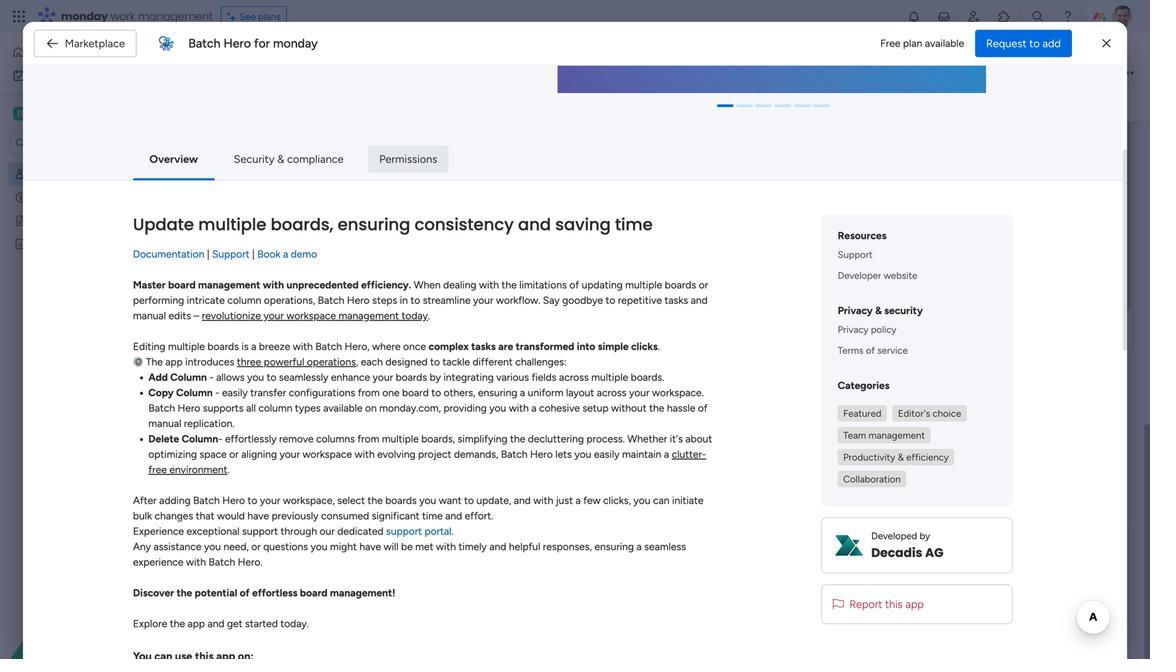 Task type: vqa. For each thing, say whether or not it's contained in the screenshot.
B Button
yes



Task type: locate. For each thing, give the bounding box(es) containing it.
b button
[[10, 102, 134, 125]]

your up previously
[[260, 495, 281, 507]]

1 from from the top
[[358, 387, 380, 399]]

in
[[400, 295, 408, 307]]

Primary Contacts field
[[232, 153, 349, 171]]

providing
[[444, 403, 487, 415]]

& inside popup button
[[898, 452, 904, 464]]

time right saving
[[615, 214, 653, 236]]

2 vertical spatial column
[[182, 433, 218, 446]]

2 privacy from the top
[[838, 324, 869, 336]]

add inside button
[[234, 354, 252, 365]]

0 vertical spatial from
[[358, 387, 380, 399]]

from for columns
[[358, 433, 380, 446]]

resources
[[838, 230, 887, 242]]

None field
[[427, 181, 455, 196]]

1 horizontal spatial support
[[838, 249, 873, 261]]

to left add
[[1030, 37, 1040, 50]]

- for copy column
[[215, 387, 220, 399]]

or inside - effortlessly remove columns from multiple boards, simplifying the decluttering process. whether it's about optimizing space or aligning your workspace with evolving project demands, batch hero lets you easily maintain a
[[229, 449, 239, 461]]

multiple
[[198, 214, 267, 236], [626, 279, 663, 292], [168, 341, 205, 353], [592, 372, 629, 384], [382, 433, 419, 446]]

terry turtle image
[[1112, 5, 1134, 27], [1069, 64, 1087, 82]]

new down try
[[343, 173, 360, 185]]

privacy up terms
[[838, 324, 869, 336]]

work
[[111, 9, 135, 24]]

a inside - effortlessly remove columns from multiple boards, simplifying the decluttering process. whether it's about optimizing space or aligning your workspace with evolving project demands, batch hero lets you easily maintain a
[[664, 449, 670, 461]]

1 horizontal spatial app
[[188, 618, 205, 631]]

with inside - easily transfer configurations from one board to others, ensuring a uniform layout across your workspace. batch hero supports all column types available on monday.com, providing you with a cohesive setup without the hassle of manual replication.
[[509, 403, 529, 415]]

and right repetitive
[[691, 295, 708, 307]]

0 horizontal spatial support
[[242, 526, 278, 538]]

report this app
[[850, 598, 924, 611]]

app for explore the app and get started today.
[[188, 618, 205, 631]]

uniform
[[528, 387, 564, 399]]

where
[[372, 341, 401, 353]]

by
[[430, 372, 441, 384], [920, 531, 931, 542]]

your inside "after adding batch hero to your workspace, select the boards you want to update, and with just a few clicks, you can initiate bulk changes that would have previously consumed significant time and effort. experience exceptional support through our dedicated support portal . any assistance you need, or questions you might have will be met with timely and helpful responses, ensuring a seamless experience with batch hero."
[[260, 495, 281, 507]]

1 vertical spatial -
[[215, 387, 220, 399]]

project
[[418, 449, 452, 461]]

explore inside explore integrations button
[[390, 216, 422, 227]]

it's
[[670, 433, 683, 446]]

management up the productivity & efficiency in the bottom right of the page
[[869, 430, 926, 442]]

multiple up introduces
[[168, 341, 205, 353]]

privacy up policy
[[838, 305, 873, 317]]

option
[[0, 162, 175, 165]]

to inside button
[[1030, 37, 1040, 50]]

0 vertical spatial manual
[[133, 310, 166, 322]]

might
[[330, 541, 357, 554]]

clutter- free environment
[[148, 449, 707, 477]]

add new group
[[234, 354, 300, 365]]

and right update,
[[514, 495, 531, 507]]

allows
[[216, 372, 245, 384]]

tasks inside when dealing with the limitations of updating multiple boards or performing intricate column operations, batch hero steps in to streamline your workflow. say goodbye to repetitive tasks and manual edits –
[[665, 295, 689, 307]]

1 vertical spatial ensuring
[[478, 387, 518, 399]]

- inside - easily transfer configurations from one board to others, ensuring a uniform layout across your workspace. batch hero supports all column types available on monday.com, providing you with a cohesive setup without the hassle of manual replication.
[[215, 387, 220, 399]]

boards inside editing multiple boards is a breeze with batch hero, where once complex tasks are transformed into simple clicks . ⚙️ the app introduces three powerful operations , each designed to tackle different challenges:
[[208, 341, 239, 353]]

select
[[338, 495, 365, 507]]

1 vertical spatial my contacts
[[32, 169, 87, 180]]

columns
[[316, 433, 355, 446]]

discover down compliance
[[303, 173, 340, 185]]

2 horizontal spatial app
[[906, 598, 924, 611]]

hero inside "after adding batch hero to your workspace, select the boards you want to update, and with just a few clicks, you can initiate bulk changes that would have previously consumed significant time and effort. experience exceptional support through our dedicated support portal . any assistance you need, or questions you might have will be met with timely and helpful responses, ensuring a seamless experience with batch hero."
[[222, 495, 245, 507]]

1 vertical spatial have
[[360, 541, 381, 554]]

tasks right repetitive
[[665, 295, 689, 307]]

terry turtle image right the "help" 'icon'
[[1112, 5, 1134, 27]]

new
[[343, 173, 360, 185], [254, 354, 272, 365]]

contacts inside "primary contacts" field
[[288, 153, 345, 171]]

monday
[[61, 9, 108, 24], [273, 36, 318, 51]]

editor's choice
[[899, 408, 962, 420]]

abilities
[[363, 173, 395, 185]]

available down "update feed" image
[[925, 37, 965, 49]]

documentation | support | book a demo
[[133, 248, 317, 261]]

1 horizontal spatial |
[[252, 248, 255, 261]]

contacts for my contacts 'field'
[[245, 43, 343, 74]]

ensuring down abilities
[[338, 214, 411, 236]]

management up intricate
[[198, 279, 261, 292]]

explore integrations
[[390, 216, 476, 227]]

1 vertical spatial terry turtle image
[[1069, 64, 1087, 82]]

editing multiple boards is a breeze with batch hero, where once complex tasks are transformed into simple clicks . ⚙️ the app introduces three powerful operations , each designed to tackle different challenges:
[[133, 341, 660, 369]]

dealing
[[443, 279, 477, 292]]

easily down allows
[[222, 387, 248, 399]]

security
[[885, 305, 923, 317]]

ensuring down clicks,
[[595, 541, 634, 554]]

. down want on the bottom of the page
[[452, 526, 454, 538]]

0 vertical spatial terry turtle image
[[1112, 5, 1134, 27]]

evolving
[[377, 449, 416, 461]]

portal
[[425, 526, 452, 538]]

1 vertical spatial app
[[906, 598, 924, 611]]

team
[[844, 430, 867, 442]]

board
[[168, 279, 196, 292], [402, 387, 429, 399], [300, 588, 328, 600]]

of inside when dealing with the limitations of updating multiple boards or performing intricate column operations, batch hero steps in to streamline your workflow. say goodbye to repetitive tasks and manual edits –
[[570, 279, 580, 292]]

featured
[[844, 408, 882, 420]]

. up boards.
[[658, 341, 660, 353]]

that
[[196, 510, 215, 523]]

1 vertical spatial our
[[418, 173, 432, 185]]

1 vertical spatial customer
[[420, 232, 462, 243]]

primary
[[236, 153, 285, 171]]

& for privacy
[[876, 305, 882, 317]]

1 horizontal spatial support
[[386, 526, 422, 538]]

0 vertical spatial time
[[615, 214, 653, 236]]

or inside "after adding batch hero to your workspace, select the boards you want to update, and with just a few clicks, you can initiate bulk changes that would have previously consumed significant time and effort. experience exceptional support through our dedicated support portal . any assistance you need, or questions you might have will be met with timely and helpful responses, ensuring a seamless experience with batch hero."
[[251, 541, 261, 554]]

boards, inside - effortlessly remove columns from multiple boards, simplifying the decluttering process. whether it's about optimizing space or aligning your workspace with evolving project demands, batch hero lets you easily maintain a
[[422, 433, 455, 446]]

you left the can
[[634, 495, 651, 507]]

workspace down operations,
[[287, 310, 336, 322]]

madison doyle
[[259, 232, 322, 244]]

contacts
[[245, 43, 343, 74], [288, 153, 345, 171], [48, 169, 87, 180]]

multiple up repetitive
[[626, 279, 663, 292]]

1 horizontal spatial have
[[360, 541, 381, 554]]

2 vertical spatial or
[[251, 541, 261, 554]]

column down 'replication.'
[[182, 433, 218, 446]]

–
[[194, 310, 199, 322]]

my contacts
[[208, 43, 343, 74], [32, 169, 87, 180]]

the inside when dealing with the limitations of updating multiple boards or performing intricate column operations, batch hero steps in to streamline your workflow. say goodbye to repetitive tasks and manual edits –
[[502, 279, 517, 292]]

1 horizontal spatial my contacts
[[208, 43, 343, 74]]

team management
[[844, 430, 926, 442]]

hero down copy column
[[178, 403, 200, 415]]

is
[[242, 341, 249, 353]]

2 vertical spatial board
[[300, 588, 328, 600]]

Text field
[[511, 372, 543, 390]]

are
[[499, 341, 514, 353]]

0 horizontal spatial |
[[207, 248, 210, 261]]

0 vertical spatial app
[[165, 356, 183, 369]]

the left get
[[170, 618, 185, 631]]

productivity & efficiency button
[[838, 449, 955, 466]]

1 vertical spatial tasks
[[472, 341, 496, 353]]

new for add
[[254, 354, 272, 365]]

contacts down b button
[[48, 169, 87, 180]]

hero left "steps"
[[347, 295, 370, 307]]

the
[[502, 279, 517, 292], [650, 403, 665, 415], [510, 433, 526, 446], [368, 495, 383, 507], [177, 588, 192, 600], [170, 618, 185, 631]]

multiple inside when dealing with the limitations of updating multiple boards or performing intricate column operations, batch hero steps in to streamline your workflow. say goodbye to repetitive tasks and manual edits –
[[626, 279, 663, 292]]

- up space
[[218, 433, 223, 446]]

1 | from the left
[[207, 248, 210, 261]]

search everything image
[[1032, 10, 1045, 23]]

1 vertical spatial board
[[402, 387, 429, 399]]

your down operations,
[[264, 310, 284, 322]]

our left the "gmail"
[[418, 173, 432, 185]]

0 horizontal spatial phoenix levy
[[259, 208, 315, 219]]

0 horizontal spatial new
[[254, 354, 272, 365]]

1 vertical spatial phoenix levy
[[259, 208, 315, 219]]

with up operations,
[[263, 279, 284, 292]]

monday up marketplace button
[[61, 9, 108, 24]]

public dashboard image
[[14, 238, 27, 251]]

security & compliance button
[[223, 146, 355, 173]]

0 vertical spatial my
[[208, 43, 240, 74]]

0 horizontal spatial or
[[229, 449, 239, 461]]

of up "goodbye"
[[570, 279, 580, 292]]

master board management with unprecedented efficiency.
[[133, 279, 411, 292]]

0 vertical spatial add
[[234, 354, 252, 365]]

- inside - effortlessly remove columns from multiple boards, simplifying the decluttering process. whether it's about optimizing space or aligning your workspace with evolving project demands, batch hero lets you easily maintain a
[[218, 433, 223, 446]]

documentation
[[133, 248, 205, 261]]

this
[[886, 598, 903, 611]]

1 horizontal spatial or
[[251, 541, 261, 554]]

0 vertical spatial phoenix levy
[[495, 65, 572, 83]]

contacts for "primary contacts" field
[[288, 153, 345, 171]]

to inside - easily transfer configurations from one board to others, ensuring a uniform layout across your workspace. batch hero supports all column types available on monday.com, providing you with a cohesive setup without the hassle of manual replication.
[[432, 387, 441, 399]]

space
[[200, 449, 227, 461]]

1 horizontal spatial discover
[[303, 173, 340, 185]]

easily
[[222, 387, 248, 399], [594, 449, 620, 461]]

add to favorites image
[[376, 52, 390, 65]]

- up the 'supports'
[[215, 387, 220, 399]]

developer
[[838, 270, 882, 282]]

1 vertical spatial across
[[597, 387, 627, 399]]

developed by decadis ag
[[872, 531, 944, 562]]

discover for discover the potential of effortless board management!
[[133, 588, 174, 600]]

1 vertical spatial time
[[422, 510, 443, 523]]

manual up delete
[[148, 418, 181, 430]]

0 vertical spatial levy
[[545, 65, 572, 83]]

your up one
[[373, 372, 393, 384]]

1 horizontal spatial across
[[597, 387, 627, 399]]

0 horizontal spatial tasks
[[472, 341, 496, 353]]

manual
[[133, 310, 166, 322], [148, 418, 181, 430]]

time up portal
[[422, 510, 443, 523]]

1 horizontal spatial boards,
[[422, 433, 455, 446]]

contacts down 'plans'
[[245, 43, 343, 74]]

transformed
[[516, 341, 575, 353]]

1 vertical spatial levy
[[295, 208, 315, 219]]

0 horizontal spatial app
[[165, 356, 183, 369]]

a
[[283, 248, 288, 261], [251, 341, 257, 353], [520, 387, 526, 399], [532, 403, 537, 415], [664, 449, 670, 461], [576, 495, 581, 507], [637, 541, 642, 554]]

0 horizontal spatial discover
[[133, 588, 174, 600]]

my contacts down b button
[[32, 169, 87, 180]]

management
[[138, 9, 213, 24], [198, 279, 261, 292], [339, 310, 399, 322], [869, 430, 926, 442]]

batch down simplifying
[[501, 449, 528, 461]]

seamlessly
[[279, 372, 329, 384]]

1 vertical spatial integrations
[[425, 216, 476, 227]]

effortless
[[252, 588, 298, 600]]

show board description image
[[353, 52, 369, 66]]

1 vertical spatial manual
[[148, 418, 181, 430]]

. inside "after adding batch hero to your workspace, select the boards you want to update, and with just a few clicks, you can initiate bulk changes that would have previously consumed significant time and effort. experience exceptional support through our dedicated support portal . any assistance you need, or questions you might have will be met with timely and helpful responses, ensuring a seamless experience with batch hero."
[[452, 526, 454, 538]]

time inside "after adding batch hero to your workspace, select the boards you want to update, and with just a few clicks, you can initiate bulk changes that would have previously consumed significant time and effort. experience exceptional support through our dedicated support portal . any assistance you need, or questions you might have will be met with timely and helpful responses, ensuring a seamless experience with batch hero."
[[422, 510, 443, 523]]

you right the providing
[[490, 403, 507, 415]]

my contacts inside my contacts list box
[[32, 169, 87, 180]]

efficiency.
[[361, 279, 411, 292]]

with down permissions
[[397, 173, 415, 185]]

ensuring inside "after adding batch hero to your workspace, select the boards you want to update, and with just a few clicks, you can initiate bulk changes that would have previously consumed significant time and effort. experience exceptional support through our dedicated support portal . any assistance you need, or questions you might have will be met with timely and helpful responses, ensuring a seamless experience with batch hero."
[[595, 541, 634, 554]]

from inside - effortlessly remove columns from multiple boards, simplifying the decluttering process. whether it's about optimizing space or aligning your workspace with evolving project demands, batch hero lets you easily maintain a
[[358, 433, 380, 446]]

our right try
[[361, 152, 375, 163]]

with down portal
[[436, 541, 456, 554]]

plans
[[258, 11, 281, 22]]

of right hassle
[[698, 403, 708, 415]]

0 vertical spatial my contacts
[[208, 43, 343, 74]]

terry turtle image down the "help" 'icon'
[[1069, 64, 1087, 82]]

you down three
[[247, 372, 264, 384]]

invite members image
[[968, 10, 982, 23]]

the up 'workflow.'
[[502, 279, 517, 292]]

1 vertical spatial add
[[148, 372, 168, 384]]

1 vertical spatial or
[[229, 449, 239, 461]]

your down boards.
[[630, 387, 650, 399]]

plan
[[904, 37, 923, 49]]

you inside - effortlessly remove columns from multiple boards, simplifying the decluttering process. whether it's about optimizing space or aligning your workspace with evolving project demands, batch hero lets you easily maintain a
[[575, 449, 592, 461]]

boards inside when dealing with the limitations of updating multiple boards or performing intricate column operations, batch hero steps in to streamline your workflow. say goodbye to repetitive tasks and manual edits –
[[665, 279, 697, 292]]

0 vertical spatial across
[[559, 372, 589, 384]]

2 from from the top
[[358, 433, 380, 446]]

0 vertical spatial column
[[227, 295, 261, 307]]

tasks up different
[[472, 341, 496, 353]]

service
[[878, 345, 908, 357]]

by inside "developed by decadis ag"
[[920, 531, 931, 542]]

support portal link
[[386, 526, 452, 538]]

1 vertical spatial monday
[[273, 36, 318, 51]]

batch down need,
[[209, 557, 235, 569]]

from down on
[[358, 433, 380, 446]]

efficiency
[[907, 452, 949, 464]]

my
[[208, 43, 240, 74], [32, 169, 45, 180]]

cohesive
[[539, 403, 580, 415]]

1 vertical spatial boards,
[[422, 433, 455, 446]]

across inside - easily transfer configurations from one board to others, ensuring a uniform layout across your workspace. batch hero supports all column types available on monday.com, providing you with a cohesive setup without the hassle of manual replication.
[[597, 387, 627, 399]]

tackle
[[443, 356, 470, 369]]

across up setup
[[597, 387, 627, 399]]

of inside - easily transfer configurations from one board to others, ensuring a uniform layout across your workspace. batch hero supports all column types available on monday.com, providing you with a cohesive setup without the hassle of manual replication.
[[698, 403, 708, 415]]

monday right for
[[273, 36, 318, 51]]

board up today.
[[300, 588, 328, 600]]

1 vertical spatial explore
[[133, 618, 167, 631]]

easily down process.
[[594, 449, 620, 461]]

customer down gmail button
[[420, 207, 462, 219]]

1 vertical spatial phoenix
[[259, 208, 293, 219]]

krause
[[288, 257, 317, 269]]

add up copy
[[148, 372, 168, 384]]

monday work management
[[61, 9, 213, 24]]

| left book
[[252, 248, 255, 261]]

0 vertical spatial our
[[361, 152, 375, 163]]

1 horizontal spatial levy
[[545, 65, 572, 83]]

manual down performing
[[133, 310, 166, 322]]

0 vertical spatial ensuring
[[338, 214, 411, 236]]

- down introduces
[[210, 372, 214, 384]]

1 vertical spatial easily
[[594, 449, 620, 461]]

1 horizontal spatial add
[[234, 354, 252, 365]]

1 support from the left
[[242, 526, 278, 538]]

1 horizontal spatial explore
[[390, 216, 422, 227]]

1 vertical spatial workspace
[[303, 449, 352, 461]]

phoenix inside "field"
[[495, 65, 542, 83]]

developed
[[872, 531, 918, 542]]

1 vertical spatial discover
[[133, 588, 174, 600]]

column up the 'supports'
[[176, 387, 213, 399]]

to down "updating"
[[606, 295, 616, 307]]

explore down experience
[[133, 618, 167, 631]]

0 horizontal spatial boards,
[[271, 214, 334, 236]]

ensuring inside - easily transfer configurations from one board to others, ensuring a uniform layout across your workspace. batch hero supports all column types available on monday.com, providing you with a cohesive setup without the hassle of manual replication.
[[478, 387, 518, 399]]

1 vertical spatial column
[[176, 387, 213, 399]]

2 horizontal spatial board
[[402, 387, 429, 399]]

1 vertical spatial column
[[259, 403, 293, 415]]

to up effort.
[[464, 495, 474, 507]]

batch up operations
[[316, 341, 342, 353]]

app inside "report this app" link
[[906, 598, 924, 611]]

app right the at the left of page
[[165, 356, 183, 369]]

with inside when dealing with the limitations of updating multiple boards or performing intricate column operations, batch hero steps in to streamline your workflow. say goodbye to repetitive tasks and manual edits –
[[479, 279, 499, 292]]

across up layout
[[559, 372, 589, 384]]

started
[[245, 618, 278, 631]]

our up 'might'
[[320, 526, 335, 538]]

batch inside when dealing with the limitations of updating multiple boards or performing intricate column operations, batch hero steps in to streamline your workflow. say goodbye to repetitive tasks and manual edits –
[[318, 295, 345, 307]]

hero inside - effortlessly remove columns from multiple boards, simplifying the decluttering process. whether it's about optimizing space or aligning your workspace with evolving project demands, batch hero lets you easily maintain a
[[530, 449, 553, 461]]

layout
[[566, 387, 595, 399]]

0 vertical spatial easily
[[222, 387, 248, 399]]

2 vertical spatial app
[[188, 618, 205, 631]]

request to add button
[[976, 30, 1073, 57]]

you down exceptional
[[204, 541, 221, 554]]

with right dealing
[[479, 279, 499, 292]]

with up group
[[293, 341, 313, 353]]

enhance
[[331, 372, 370, 384]]

1 vertical spatial by
[[920, 531, 931, 542]]

0 vertical spatial available
[[925, 37, 965, 49]]

leilani
[[259, 257, 286, 269]]

by up - easily transfer configurations from one board to others, ensuring a uniform layout across your workspace. batch hero supports all column types available on monday.com, providing you with a cohesive setup without the hassle of manual replication.
[[430, 372, 441, 384]]

hero inside when dealing with the limitations of updating multiple boards or performing intricate column operations, batch hero steps in to streamline your workflow. say goodbye to repetitive tasks and manual edits –
[[347, 295, 370, 307]]

hero down decluttering
[[530, 449, 553, 461]]

2 support from the left
[[386, 526, 422, 538]]

explore right 1
[[390, 216, 422, 227]]

exceptional
[[187, 526, 240, 538]]

ensuring
[[338, 214, 411, 236], [478, 387, 518, 399], [595, 541, 634, 554]]

support left book
[[212, 248, 250, 261]]

1 horizontal spatial ensuring
[[478, 387, 518, 399]]

dapulse x slim image
[[1103, 35, 1111, 52]]

hero up would
[[222, 495, 245, 507]]

& for productivity
[[898, 452, 904, 464]]

simplifying
[[458, 433, 508, 446]]

0 horizontal spatial my
[[32, 169, 45, 180]]

and
[[518, 214, 551, 236], [691, 295, 708, 307], [514, 495, 531, 507], [446, 510, 463, 523], [490, 541, 507, 554], [208, 618, 225, 631]]

1 vertical spatial privacy
[[838, 324, 869, 336]]

column up copy column
[[170, 372, 207, 384]]

support
[[212, 248, 250, 261], [838, 249, 873, 261]]

1 horizontal spatial time
[[615, 214, 653, 236]]

effortlessly
[[225, 433, 277, 446]]

new inside button
[[254, 354, 272, 365]]

update feed image
[[938, 10, 951, 23]]

0 horizontal spatial time
[[422, 510, 443, 523]]

1 horizontal spatial phoenix levy
[[495, 65, 572, 83]]

& inside 'privacy & security privacy policy'
[[876, 305, 882, 317]]

& inside button
[[277, 153, 285, 166]]

Phoenix Levy field
[[491, 65, 1062, 83]]

want
[[439, 495, 462, 507]]

from inside - easily transfer configurations from one board to others, ensuring a uniform layout across your workspace. batch hero supports all column types available on monday.com, providing you with a cohesive setup without the hassle of manual replication.
[[358, 387, 380, 399]]

decadis
[[872, 545, 923, 562]]

2 horizontal spatial or
[[699, 279, 709, 292]]

0 horizontal spatial by
[[430, 372, 441, 384]]

application logo image
[[156, 33, 178, 54]]

1 customer from the top
[[420, 207, 462, 219]]

1 horizontal spatial easily
[[594, 449, 620, 461]]

with down text field
[[509, 403, 529, 415]]

support up be
[[386, 526, 422, 538]]

helpful
[[509, 541, 541, 554]]

everyone at beyond imagination image
[[1082, 64, 1100, 82]]

0 horizontal spatial add
[[148, 372, 168, 384]]

0 horizontal spatial available
[[323, 403, 363, 415]]

your inside when dealing with the limitations of updating multiple boards or performing intricate column operations, batch hero steps in to streamline your workflow. say goodbye to repetitive tasks and manual edits –
[[473, 295, 494, 307]]

0 vertical spatial by
[[430, 372, 441, 384]]

editor's
[[899, 408, 931, 420]]

board inside - easily transfer configurations from one board to others, ensuring a uniform layout across your workspace. batch hero supports all column types available on monday.com, providing you with a cohesive setup without the hassle of manual replication.
[[402, 387, 429, 399]]

you
[[247, 372, 264, 384], [490, 403, 507, 415], [575, 449, 592, 461], [420, 495, 437, 507], [634, 495, 651, 507], [204, 541, 221, 554], [311, 541, 328, 554]]

2 vertical spatial -
[[218, 433, 223, 446]]

0 vertical spatial phoenix
[[495, 65, 542, 83]]

a down various
[[520, 387, 526, 399]]

the left potential
[[177, 588, 192, 600]]

1 vertical spatial available
[[323, 403, 363, 415]]

2 vertical spatial ensuring
[[595, 541, 634, 554]]

batch down copy
[[148, 403, 175, 415]]

1 horizontal spatial phoenix
[[495, 65, 542, 83]]



Task type: describe. For each thing, give the bounding box(es) containing it.
batch hero for monday
[[188, 36, 318, 51]]

0 horizontal spatial have
[[248, 510, 269, 523]]

. down effortlessly on the bottom of page
[[228, 464, 230, 477]]

decadis ag logo image
[[833, 530, 866, 563]]

2 horizontal spatial our
[[418, 173, 432, 185]]

with left just
[[534, 495, 554, 507]]

of right terms
[[866, 345, 876, 357]]

with down assistance
[[186, 557, 206, 569]]

aligning
[[241, 449, 277, 461]]

three
[[237, 356, 261, 369]]

home
[[30, 46, 56, 58]]

free
[[148, 464, 167, 477]]

explore for explore integrations
[[390, 216, 422, 227]]

column inside - easily transfer configurations from one board to others, ensuring a uniform layout across your workspace. batch hero supports all column types available on monday.com, providing you with a cohesive setup without the hassle of manual replication.
[[259, 403, 293, 415]]

hero,
[[345, 341, 370, 353]]

. inside editing multiple boards is a breeze with batch hero, where once complex tasks are transformed into simple clicks . ⚙️ the app introduces three powerful operations , each designed to tackle different challenges:
[[658, 341, 660, 353]]

0 horizontal spatial support
[[212, 248, 250, 261]]

get
[[227, 618, 243, 631]]

productivity
[[844, 452, 896, 464]]

app for report this app
[[906, 598, 924, 611]]

to inside editing multiple boards is a breeze with batch hero, where once complex tasks are transformed into simple clicks . ⚙️ the app introduces three powerful operations , each designed to tackle different challenges:
[[430, 356, 440, 369]]

security
[[234, 153, 275, 166]]

easily inside - effortlessly remove columns from multiple boards, simplifying the decluttering process. whether it's about optimizing space or aligning your workspace with evolving project demands, batch hero lets you easily maintain a
[[594, 449, 620, 461]]

& for security
[[277, 153, 285, 166]]

workspace,
[[283, 495, 335, 507]]

marketplace report app image
[[833, 600, 844, 611]]

text
[[514, 372, 540, 389]]

clutter-
[[672, 449, 707, 461]]

manual inside when dealing with the limitations of updating multiple boards or performing intricate column operations, batch hero steps in to streamline your workflow. say goodbye to repetitive tasks and manual edits –
[[133, 310, 166, 322]]

dedicated
[[338, 526, 384, 538]]

help
[[1093, 625, 1117, 639]]

help image
[[1062, 10, 1075, 23]]

you left want on the bottom of the page
[[420, 495, 437, 507]]

and inside when dealing with the limitations of updating multiple boards or performing intricate column operations, batch hero steps in to streamline your workflow. say goodbye to repetitive tasks and manual edits –
[[691, 295, 708, 307]]

a inside editing multiple boards is a breeze with batch hero, where once complex tasks are transformed into simple clicks . ⚙️ the app introduces three powerful operations , each designed to tackle different challenges:
[[251, 341, 257, 353]]

saving
[[556, 214, 611, 236]]

setup
[[583, 403, 609, 415]]

2 | from the left
[[252, 248, 255, 261]]

remove
[[279, 433, 314, 446]]

the inside - easily transfer configurations from one board to others, ensuring a uniform layout across your workspace. batch hero supports all column types available on monday.com, providing you with a cohesive setup without the hassle of manual replication.
[[650, 403, 665, 415]]

changes
[[155, 510, 193, 523]]

streamline
[[423, 295, 471, 307]]

contact
[[297, 183, 332, 194]]

repetitive
[[618, 295, 662, 307]]

home option
[[8, 41, 166, 63]]

available inside - easily transfer configurations from one board to others, ensuring a uniform layout across your workspace. batch hero supports all column types available on monday.com, providing you with a cohesive setup without the hassle of manual replication.
[[323, 403, 363, 415]]

2 customer from the top
[[420, 232, 462, 243]]

management up application logo
[[138, 9, 213, 24]]

and down want on the bottom of the page
[[446, 510, 463, 523]]

introduces
[[185, 356, 234, 369]]

multiple up support link
[[198, 214, 267, 236]]

0 vertical spatial -
[[210, 372, 214, 384]]

choice
[[933, 408, 962, 420]]

leilani krause
[[259, 257, 317, 269]]

potential
[[195, 588, 237, 600]]

1 horizontal spatial available
[[925, 37, 965, 49]]

0 vertical spatial workspace
[[287, 310, 336, 322]]

app inside editing multiple boards is a breeze with batch hero, where once complex tasks are transformed into simple clicks . ⚙️ the app introduces three powerful operations , each designed to tackle different challenges:
[[165, 356, 183, 369]]

and right timely on the bottom left of the page
[[490, 541, 507, 554]]

consistency
[[415, 214, 514, 236]]

new for discover
[[343, 173, 360, 185]]

met
[[416, 541, 434, 554]]

add for add new group
[[234, 354, 252, 365]]

multiple inside - effortlessly remove columns from multiple boards, simplifying the decluttering process. whether it's about optimizing space or aligning your workspace with evolving project demands, batch hero lets you easily maintain a
[[382, 433, 419, 446]]

types
[[295, 403, 321, 415]]

My Contacts field
[[205, 43, 347, 74]]

report this app link
[[822, 585, 1014, 625]]

batch right application logo
[[188, 36, 221, 51]]

select product image
[[12, 10, 26, 23]]

will
[[384, 541, 399, 554]]

experience
[[133, 526, 184, 538]]

see
[[240, 11, 256, 22]]

1 horizontal spatial terry turtle image
[[1112, 5, 1134, 27]]

updating
[[582, 279, 623, 292]]

hassle
[[667, 403, 696, 415]]

column for add
[[170, 372, 207, 384]]

lets
[[556, 449, 572, 461]]

try our email integrations
[[344, 152, 457, 163]]

phoenix levy inside "field"
[[495, 65, 572, 83]]

discover for discover new abilities with our gmail &
[[303, 173, 340, 185]]

1 horizontal spatial board
[[300, 588, 328, 600]]

adding
[[159, 495, 191, 507]]

the inside "after adding batch hero to your workspace, select the boards you want to update, and with just a few clicks, you can initiate bulk changes that would have previously consumed significant time and effort. experience exceptional support through our dedicated support portal . any assistance you need, or questions you might have will be met with timely and helpful responses, ensuring a seamless experience with batch hero."
[[368, 495, 383, 507]]

madison
[[259, 232, 295, 244]]

levy inside "field"
[[545, 65, 572, 83]]

breeze
[[259, 341, 290, 353]]

management inside team management popup button
[[869, 430, 926, 442]]

you inside - easily transfer configurations from one board to others, ensuring a uniform layout across your workspace. batch hero supports all column types available on monday.com, providing you with a cohesive setup without the hassle of manual replication.
[[490, 403, 507, 415]]

demo
[[291, 248, 317, 261]]

add view image
[[1121, 103, 1126, 113]]

on
[[365, 403, 377, 415]]

1 horizontal spatial my
[[208, 43, 240, 74]]

assistance
[[154, 541, 202, 554]]

my inside list box
[[32, 169, 45, 180]]

would
[[217, 510, 245, 523]]

collaboration
[[844, 474, 901, 485]]

your inside - effortlessly remove columns from multiple boards, simplifying the decluttering process. whether it's about optimizing space or aligning your workspace with evolving project demands, batch hero lets you easily maintain a
[[280, 449, 300, 461]]

compliance
[[287, 153, 344, 166]]

0 vertical spatial integrations
[[404, 152, 457, 163]]

from for configurations
[[358, 387, 380, 399]]

with inside - effortlessly remove columns from multiple boards, simplifying the decluttering process. whether it's about optimizing space or aligning your workspace with evolving project demands, batch hero lets you easily maintain a
[[355, 449, 375, 461]]

into
[[577, 341, 596, 353]]

a right just
[[576, 495, 581, 507]]

multiple inside editing multiple boards is a breeze with batch hero, where once complex tasks are transformed into simple clicks . ⚙️ the app introduces three powerful operations , each designed to tackle different challenges:
[[168, 341, 205, 353]]

1 privacy from the top
[[838, 305, 873, 317]]

goodbye
[[563, 295, 603, 307]]

you left 'might'
[[311, 541, 328, 554]]

a left seamless
[[637, 541, 642, 554]]

free
[[881, 37, 901, 49]]

steps
[[372, 295, 398, 307]]

. down streamline
[[428, 310, 430, 322]]

1 horizontal spatial our
[[361, 152, 375, 163]]

initiate
[[672, 495, 704, 507]]

column for copy
[[176, 387, 213, 399]]

significant
[[372, 510, 420, 523]]

column for delete
[[182, 433, 218, 446]]

update multiple boards, ensuring consistency and saving time
[[133, 214, 653, 236]]

workspace inside - effortlessly remove columns from multiple boards, simplifying the decluttering process. whether it's about optimizing space or aligning your workspace with evolving project demands, batch hero lets you easily maintain a
[[303, 449, 352, 461]]

intricate
[[187, 295, 225, 307]]

notifications image
[[908, 10, 921, 23]]

workspace image
[[13, 106, 27, 121]]

public board image
[[14, 214, 27, 227]]

editing
[[133, 341, 166, 353]]

permissions button
[[369, 146, 449, 173]]

0 horizontal spatial across
[[559, 372, 589, 384]]

see plans
[[240, 11, 281, 22]]

workspace.
[[653, 387, 704, 399]]

batch up that in the bottom left of the page
[[193, 495, 220, 507]]

lottie animation element
[[0, 521, 175, 660]]

my contacts list box
[[0, 160, 175, 441]]

0 vertical spatial board
[[168, 279, 196, 292]]

seamless
[[645, 541, 687, 554]]

explore integrations button
[[385, 210, 482, 232]]

discover the potential of effortless board management!
[[133, 588, 396, 600]]

hero inside - easily transfer configurations from one board to others, ensuring a uniform layout across your workspace. batch hero supports all column types available on monday.com, providing you with a cohesive setup without the hassle of manual replication.
[[178, 403, 200, 415]]

to right in
[[411, 295, 421, 307]]

0 vertical spatial monday
[[61, 9, 108, 24]]

to down the aligning
[[248, 495, 258, 507]]

terms
[[838, 345, 864, 357]]

batch inside - easily transfer configurations from one board to others, ensuring a uniform layout across your workspace. batch hero supports all column types available on monday.com, providing you with a cohesive setup without the hassle of manual replication.
[[148, 403, 175, 415]]

0 horizontal spatial levy
[[295, 208, 315, 219]]

maintain
[[623, 449, 662, 461]]

batch inside - effortlessly remove columns from multiple boards, simplifying the decluttering process. whether it's about optimizing space or aligning your workspace with evolving project demands, batch hero lets you easily maintain a
[[501, 449, 528, 461]]

⚙️
[[133, 356, 143, 369]]

support inside resources support
[[838, 249, 873, 261]]

when dealing with the limitations of updating multiple boards or performing intricate column operations, batch hero steps in to streamline your workflow. say goodbye to repetitive tasks and manual edits –
[[133, 279, 709, 322]]

0 horizontal spatial ensuring
[[338, 214, 411, 236]]

column inside when dealing with the limitations of updating multiple boards or performing intricate column operations, batch hero steps in to streamline your workflow. say goodbye to repetitive tasks and manual edits –
[[227, 295, 261, 307]]

- for delete column
[[218, 433, 223, 446]]

easily inside - easily transfer configurations from one board to others, ensuring a uniform layout across your workspace. batch hero supports all column types available on monday.com, providing you with a cohesive setup without the hassle of manual replication.
[[222, 387, 248, 399]]

master
[[133, 279, 166, 292]]

hero left for
[[224, 36, 251, 51]]

need,
[[224, 541, 249, 554]]

terms of service
[[838, 345, 908, 357]]

designed
[[386, 356, 428, 369]]

your inside - easily transfer configurations from one board to others, ensuring a uniform layout across your workspace. batch hero supports all column types available on monday.com, providing you with a cohesive setup without the hassle of manual replication.
[[630, 387, 650, 399]]

policy
[[871, 324, 897, 336]]

to up "transfer"
[[267, 372, 277, 384]]

add
[[1043, 37, 1062, 50]]

and left saving
[[518, 214, 551, 236]]

timely
[[459, 541, 487, 554]]

add for add column - allows you to seamlessly enhance your boards by integrating various fields across multiple boards.
[[148, 372, 168, 384]]

any
[[133, 541, 151, 554]]

fields
[[532, 372, 557, 384]]

productivity & efficiency
[[844, 452, 949, 464]]

0 horizontal spatial phoenix
[[259, 208, 293, 219]]

explore for explore the app and get started today.
[[133, 618, 167, 631]]

free plan available
[[881, 37, 965, 49]]

batch inside editing multiple boards is a breeze with batch hero, where once complex tasks are transformed into simple clicks . ⚙️ the app introduces three powerful operations , each designed to tackle different challenges:
[[316, 341, 342, 353]]

of right potential
[[240, 588, 250, 600]]

responses,
[[543, 541, 592, 554]]

for
[[254, 36, 270, 51]]

delete column
[[148, 433, 218, 446]]

about
[[686, 433, 713, 446]]

help button
[[1081, 621, 1129, 643]]

integrations inside button
[[425, 216, 476, 227]]

operations,
[[264, 295, 315, 307]]

1 horizontal spatial monday
[[273, 36, 318, 51]]

update,
[[477, 495, 512, 507]]

our inside "after adding batch hero to your workspace, select the boards you want to update, and with just a few clicks, you can initiate bulk changes that would have previously consumed significant time and effort. experience exceptional support through our dedicated support portal . any assistance you need, or questions you might have will be met with timely and helpful responses, ensuring a seamless experience with batch hero."
[[320, 526, 335, 538]]

a down uniform
[[532, 403, 537, 415]]

contacts inside my contacts list box
[[48, 169, 87, 180]]

consumed
[[321, 510, 369, 523]]

a right book
[[283, 248, 288, 261]]

and left get
[[208, 618, 225, 631]]

management down "steps"
[[339, 310, 399, 322]]

boards inside "after adding batch hero to your workspace, select the boards you want to update, and with just a few clicks, you can initiate bulk changes that would have previously consumed significant time and effort. experience exceptional support through our dedicated support portal . any assistance you need, or questions you might have will be met with timely and helpful responses, ensuring a seamless experience with batch hero."
[[386, 495, 417, 507]]

once
[[403, 341, 426, 353]]

multiple down simple in the bottom of the page
[[592, 372, 629, 384]]

bulk
[[133, 510, 152, 523]]

the inside - effortlessly remove columns from multiple boards, simplifying the decluttering process. whether it's about optimizing space or aligning your workspace with evolving project demands, batch hero lets you easily maintain a
[[510, 433, 526, 446]]

lottie animation image
[[0, 521, 175, 660]]

or inside when dealing with the limitations of updating multiple boards or performing intricate column operations, batch hero steps in to streamline your workflow. say goodbye to repetitive tasks and manual edits –
[[699, 279, 709, 292]]

monday marketplace image
[[998, 10, 1012, 23]]

categories
[[838, 380, 890, 392]]

manual inside - easily transfer configurations from one board to others, ensuring a uniform layout across your workspace. batch hero supports all column types available on monday.com, providing you with a cohesive setup without the hassle of manual replication.
[[148, 418, 181, 430]]

tasks inside editing multiple boards is a breeze with batch hero, where once complex tasks are transformed into simple clicks . ⚙️ the app introduces three powerful operations , each designed to tackle different challenges:
[[472, 341, 496, 353]]

with inside editing multiple boards is a breeze with batch hero, where once complex tasks are transformed into simple clicks . ⚙️ the app introduces three powerful operations , each designed to tackle different challenges:
[[293, 341, 313, 353]]

ag
[[926, 545, 944, 562]]



